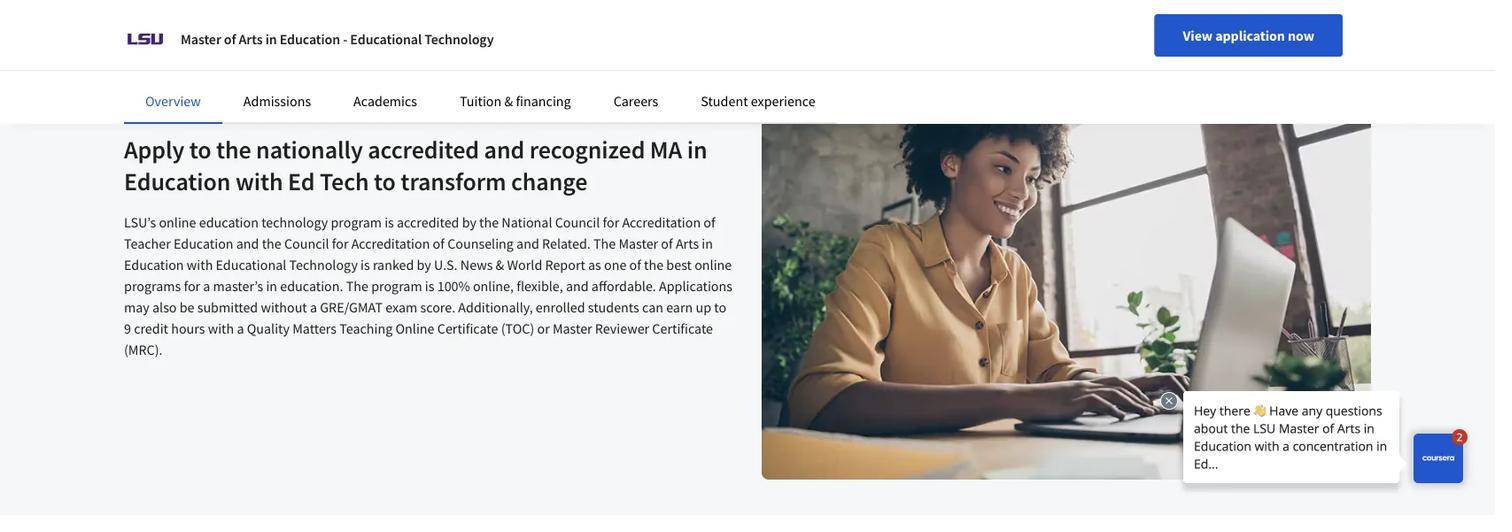 Task type: locate. For each thing, give the bounding box(es) containing it.
2 horizontal spatial for
[[603, 214, 619, 231]]

0 vertical spatial educational
[[350, 30, 422, 48]]

lsu's
[[124, 214, 156, 231]]

and down tuition & financing link at the top left
[[484, 134, 525, 165]]

certificate down earn
[[652, 320, 713, 338]]

to
[[189, 134, 211, 165], [374, 166, 396, 197], [714, 299, 727, 316]]

1 vertical spatial to
[[374, 166, 396, 197]]

lsu's online education technology program is accredited by the national council for accreditation of teacher education and the council for accreditation of counseling and related.  the master of arts in education with educational technology is ranked by u.s. news & world report as one of the best online programs for a master's in education. the program is 100% online, flexible, and affordable. applications may also be submitted without a gre/gmat exam score. additionally, enrolled students can earn up to 9 credit hours with a quality matters teaching online certificate (toc) or master reviewer certificate (mrc).
[[124, 214, 733, 359]]

ma
[[650, 134, 682, 165]]

2 vertical spatial to
[[714, 299, 727, 316]]

0 vertical spatial a
[[203, 277, 210, 295]]

& up online,
[[496, 256, 504, 274]]

1 horizontal spatial online
[[695, 256, 732, 274]]

online up teacher
[[159, 214, 196, 231]]

2 horizontal spatial master
[[619, 235, 658, 253]]

the
[[216, 134, 251, 165], [479, 214, 499, 231], [262, 235, 282, 253], [644, 256, 664, 274]]

up
[[696, 299, 711, 316]]

&
[[505, 92, 513, 110], [496, 256, 504, 274]]

and down report
[[566, 277, 589, 295]]

in
[[265, 30, 277, 48], [687, 134, 707, 165], [702, 235, 713, 253], [266, 277, 277, 295]]

education
[[199, 214, 259, 231]]

1 horizontal spatial council
[[555, 214, 600, 231]]

student experience
[[701, 92, 816, 110]]

be
[[180, 299, 194, 316]]

-
[[343, 30, 348, 48]]

is
[[385, 214, 394, 231], [361, 256, 370, 274], [425, 277, 435, 295]]

1 vertical spatial &
[[496, 256, 504, 274]]

in up the applications
[[702, 235, 713, 253]]

news
[[461, 256, 493, 274]]

master up one
[[619, 235, 658, 253]]

of up u.s.
[[433, 235, 445, 253]]

by
[[462, 214, 477, 231], [417, 256, 431, 274]]

national
[[502, 214, 552, 231]]

2 vertical spatial for
[[184, 277, 200, 295]]

academics link
[[354, 92, 417, 110]]

0 vertical spatial online
[[159, 214, 196, 231]]

for up education.
[[332, 235, 349, 253]]

0 vertical spatial to
[[189, 134, 211, 165]]

educational right "-"
[[350, 30, 422, 48]]

is up score. on the left
[[425, 277, 435, 295]]

arts up admissions link
[[239, 30, 263, 48]]

1 vertical spatial with
[[187, 256, 213, 274]]

to right 'up'
[[714, 299, 727, 316]]

education left "-"
[[280, 30, 340, 48]]

applications
[[659, 277, 733, 295]]

0 horizontal spatial to
[[189, 134, 211, 165]]

apply to the nationally accredited and recognized ma in education with ed tech to transform change
[[124, 134, 707, 197]]

is left ranked
[[361, 256, 370, 274]]

1 horizontal spatial certificate
[[652, 320, 713, 338]]

1 vertical spatial arts
[[676, 235, 699, 253]]

0 vertical spatial technology
[[425, 30, 494, 48]]

technology
[[425, 30, 494, 48], [289, 256, 358, 274]]

0 horizontal spatial a
[[203, 277, 210, 295]]

education down apply
[[124, 166, 231, 197]]

view application now button
[[1155, 14, 1343, 57]]

technology
[[262, 214, 328, 231]]

0 horizontal spatial certificate
[[437, 320, 498, 338]]

accreditation
[[622, 214, 701, 231], [351, 235, 430, 253]]

2 vertical spatial is
[[425, 277, 435, 295]]

0 horizontal spatial by
[[417, 256, 431, 274]]

council up related.
[[555, 214, 600, 231]]

1 horizontal spatial educational
[[350, 30, 422, 48]]

the up the gre/gmat
[[346, 277, 369, 295]]

1 vertical spatial accredited
[[397, 214, 459, 231]]

0 vertical spatial with
[[236, 166, 283, 197]]

accredited
[[368, 134, 479, 165], [397, 214, 459, 231]]

educational up master's
[[216, 256, 286, 274]]

to right tech
[[374, 166, 396, 197]]

1 vertical spatial accreditation
[[351, 235, 430, 253]]

score.
[[420, 299, 456, 316]]

arts inside the lsu's online education technology program is accredited by the national council for accreditation of teacher education and the council for accreditation of counseling and related.  the master of arts in education with educational technology is ranked by u.s. news & world report as one of the best online programs for a master's in education. the program is 100% online, flexible, and affordable. applications may also be submitted without a gre/gmat exam score. additionally, enrolled students can earn up to 9 credit hours with a quality matters teaching online certificate (toc) or master reviewer certificate (mrc).
[[676, 235, 699, 253]]

and
[[484, 134, 525, 165], [236, 235, 259, 253], [517, 235, 539, 253], [566, 277, 589, 295]]

accredited inside the lsu's online education technology program is accredited by the national council for accreditation of teacher education and the council for accreditation of counseling and related.  the master of arts in education with educational technology is ranked by u.s. news & world report as one of the best online programs for a master's in education. the program is 100% online, flexible, and affordable. applications may also be submitted without a gre/gmat exam score. additionally, enrolled students can earn up to 9 credit hours with a quality matters teaching online certificate (toc) or master reviewer certificate (mrc).
[[397, 214, 459, 231]]

technology inside the lsu's online education technology program is accredited by the national council for accreditation of teacher education and the council for accreditation of counseling and related.  the master of arts in education with educational technology is ranked by u.s. news & world report as one of the best online programs for a master's in education. the program is 100% online, flexible, and affordable. applications may also be submitted without a gre/gmat exam score. additionally, enrolled students can earn up to 9 credit hours with a quality matters teaching online certificate (toc) or master reviewer certificate (mrc).
[[289, 256, 358, 274]]

best
[[667, 256, 692, 274]]

0 horizontal spatial online
[[159, 214, 196, 231]]

arts
[[239, 30, 263, 48], [676, 235, 699, 253]]

0 vertical spatial master
[[181, 30, 221, 48]]

the up counseling
[[479, 214, 499, 231]]

0 horizontal spatial educational
[[216, 256, 286, 274]]

application
[[1216, 27, 1285, 44]]

of up the applications
[[704, 214, 716, 231]]

0 horizontal spatial technology
[[289, 256, 358, 274]]

tuition & financing
[[460, 92, 571, 110]]

to right apply
[[189, 134, 211, 165]]

certificate down "additionally,"
[[437, 320, 498, 338]]

accredited up u.s.
[[397, 214, 459, 231]]

council down technology
[[284, 235, 329, 253]]

for
[[603, 214, 619, 231], [332, 235, 349, 253], [184, 277, 200, 295]]

0 horizontal spatial council
[[284, 235, 329, 253]]

without
[[261, 299, 307, 316]]

accreditation up ranked
[[351, 235, 430, 253]]

program
[[331, 214, 382, 231], [371, 277, 422, 295]]

with inside apply to the nationally accredited and recognized ma in education with ed tech to transform change
[[236, 166, 283, 197]]

world
[[507, 256, 542, 274]]

a up submitted
[[203, 277, 210, 295]]

0 horizontal spatial accreditation
[[351, 235, 430, 253]]

1 certificate from the left
[[437, 320, 498, 338]]

accredited up transform
[[368, 134, 479, 165]]

online
[[159, 214, 196, 231], [695, 256, 732, 274]]

accreditation up best
[[622, 214, 701, 231]]

the down admissions link
[[216, 134, 251, 165]]

0 horizontal spatial is
[[361, 256, 370, 274]]

9
[[124, 320, 131, 338]]

tech
[[320, 166, 369, 197]]

0 vertical spatial is
[[385, 214, 394, 231]]

technology up education.
[[289, 256, 358, 274]]

for up one
[[603, 214, 619, 231]]

online up the applications
[[695, 256, 732, 274]]

the
[[594, 235, 616, 253], [346, 277, 369, 295]]

overview link
[[145, 92, 201, 110]]

in right ma
[[687, 134, 707, 165]]

view
[[1183, 27, 1213, 44]]

student
[[701, 92, 748, 110]]

also
[[152, 299, 177, 316]]

2 horizontal spatial a
[[310, 299, 317, 316]]

0 vertical spatial by
[[462, 214, 477, 231]]

by up counseling
[[462, 214, 477, 231]]

(mrc).
[[124, 341, 163, 359]]

master
[[181, 30, 221, 48], [619, 235, 658, 253], [553, 320, 592, 338]]

teacher
[[124, 235, 171, 253]]

matters
[[293, 320, 337, 338]]

ed
[[288, 166, 315, 197]]

the up as
[[594, 235, 616, 253]]

0 horizontal spatial the
[[346, 277, 369, 295]]

with down submitted
[[208, 320, 234, 338]]

and down the national
[[517, 235, 539, 253]]

1 vertical spatial technology
[[289, 256, 358, 274]]

1 horizontal spatial is
[[385, 214, 394, 231]]

by left u.s.
[[417, 256, 431, 274]]

1 vertical spatial educational
[[216, 256, 286, 274]]

counseling
[[448, 235, 514, 253]]

council
[[555, 214, 600, 231], [284, 235, 329, 253]]

0 horizontal spatial master
[[181, 30, 221, 48]]

tuition
[[460, 92, 502, 110]]

2 horizontal spatial to
[[714, 299, 727, 316]]

1 horizontal spatial a
[[237, 320, 244, 338]]

the inside apply to the nationally accredited and recognized ma in education with ed tech to transform change
[[216, 134, 251, 165]]

education up programs
[[124, 256, 184, 274]]

program down ranked
[[371, 277, 422, 295]]

u.s.
[[434, 256, 458, 274]]

one
[[604, 256, 627, 274]]

1 horizontal spatial the
[[594, 235, 616, 253]]

1 vertical spatial master
[[619, 235, 658, 253]]

education
[[280, 30, 340, 48], [124, 166, 231, 197], [174, 235, 234, 253], [124, 256, 184, 274]]

0 vertical spatial accreditation
[[622, 214, 701, 231]]

0 vertical spatial accredited
[[368, 134, 479, 165]]

with left ed
[[236, 166, 283, 197]]

is up ranked
[[385, 214, 394, 231]]

with up "be"
[[187, 256, 213, 274]]

accredited inside apply to the nationally accredited and recognized ma in education with ed tech to transform change
[[368, 134, 479, 165]]

arts up best
[[676, 235, 699, 253]]

educational
[[350, 30, 422, 48], [216, 256, 286, 274]]

0 vertical spatial council
[[555, 214, 600, 231]]

a
[[203, 277, 210, 295], [310, 299, 317, 316], [237, 320, 244, 338]]

student experience link
[[701, 92, 816, 110]]

louisiana state university logo image
[[124, 18, 167, 60]]

with
[[236, 166, 283, 197], [187, 256, 213, 274], [208, 320, 234, 338]]

0 vertical spatial arts
[[239, 30, 263, 48]]

a up matters
[[310, 299, 317, 316]]

1 vertical spatial by
[[417, 256, 431, 274]]

master down enrolled
[[553, 320, 592, 338]]

can
[[642, 299, 664, 316]]

& right tuition
[[505, 92, 513, 110]]

1 horizontal spatial arts
[[676, 235, 699, 253]]

1 vertical spatial for
[[332, 235, 349, 253]]

education down the education
[[174, 235, 234, 253]]

a down submitted
[[237, 320, 244, 338]]

1 horizontal spatial master
[[553, 320, 592, 338]]

education.
[[280, 277, 343, 295]]

of
[[224, 30, 236, 48], [704, 214, 716, 231], [433, 235, 445, 253], [661, 235, 673, 253], [630, 256, 641, 274]]

master right louisiana state university logo
[[181, 30, 221, 48]]

recognized
[[530, 134, 645, 165]]

program down tech
[[331, 214, 382, 231]]

for up "be"
[[184, 277, 200, 295]]

technology up tuition
[[425, 30, 494, 48]]



Task type: vqa. For each thing, say whether or not it's contained in the screenshot.
region on the top of the page
no



Task type: describe. For each thing, give the bounding box(es) containing it.
overview
[[145, 92, 201, 110]]

gre/gmat
[[320, 299, 383, 316]]

affordable.
[[592, 277, 656, 295]]

transform
[[401, 166, 506, 197]]

1 horizontal spatial by
[[462, 214, 477, 231]]

academics
[[354, 92, 417, 110]]

in up without
[[266, 277, 277, 295]]

tuition & financing link
[[460, 92, 571, 110]]

may
[[124, 299, 150, 316]]

1 horizontal spatial technology
[[425, 30, 494, 48]]

& inside the lsu's online education technology program is accredited by the national council for accreditation of teacher education and the council for accreditation of counseling and related.  the master of arts in education with educational technology is ranked by u.s. news & world report as one of the best online programs for a master's in education. the program is 100% online, flexible, and affordable. applications may also be submitted without a gre/gmat exam score. additionally, enrolled students can earn up to 9 credit hours with a quality matters teaching online certificate (toc) or master reviewer certificate (mrc).
[[496, 256, 504, 274]]

of right louisiana state university logo
[[224, 30, 236, 48]]

submitted
[[197, 299, 258, 316]]

admissions link
[[243, 92, 311, 110]]

0 vertical spatial &
[[505, 92, 513, 110]]

educational inside the lsu's online education technology program is accredited by the national council for accreditation of teacher education and the council for accreditation of counseling and related.  the master of arts in education with educational technology is ranked by u.s. news & world report as one of the best online programs for a master's in education. the program is 100% online, flexible, and affordable. applications may also be submitted without a gre/gmat exam score. additionally, enrolled students can earn up to 9 credit hours with a quality matters teaching online certificate (toc) or master reviewer certificate (mrc).
[[216, 256, 286, 274]]

careers link
[[614, 92, 659, 110]]

view application now
[[1183, 27, 1315, 44]]

1 horizontal spatial to
[[374, 166, 396, 197]]

2 horizontal spatial is
[[425, 277, 435, 295]]

online,
[[473, 277, 514, 295]]

careers
[[614, 92, 659, 110]]

financing
[[516, 92, 571, 110]]

100%
[[437, 277, 470, 295]]

0 horizontal spatial for
[[184, 277, 200, 295]]

to inside the lsu's online education technology program is accredited by the national council for accreditation of teacher education and the council for accreditation of counseling and related.  the master of arts in education with educational technology is ranked by u.s. news & world report as one of the best online programs for a master's in education. the program is 100% online, flexible, and affordable. applications may also be submitted without a gre/gmat exam score. additionally, enrolled students can earn up to 9 credit hours with a quality matters teaching online certificate (toc) or master reviewer certificate (mrc).
[[714, 299, 727, 316]]

credit
[[134, 320, 168, 338]]

enrolled
[[536, 299, 585, 316]]

master of arts in education - educational technology
[[181, 30, 494, 48]]

the left best
[[644, 256, 664, 274]]

1 vertical spatial a
[[310, 299, 317, 316]]

quality
[[247, 320, 290, 338]]

and down the education
[[236, 235, 259, 253]]

related.
[[542, 235, 591, 253]]

nationally
[[256, 134, 363, 165]]

1 vertical spatial is
[[361, 256, 370, 274]]

0 vertical spatial for
[[603, 214, 619, 231]]

change
[[511, 166, 588, 197]]

earn
[[666, 299, 693, 316]]

or
[[537, 320, 550, 338]]

exam
[[386, 299, 418, 316]]

1 horizontal spatial for
[[332, 235, 349, 253]]

experience
[[751, 92, 816, 110]]

1 vertical spatial program
[[371, 277, 422, 295]]

online
[[396, 320, 435, 338]]

in up admissions link
[[265, 30, 277, 48]]

hours
[[171, 320, 205, 338]]

additionally,
[[458, 299, 533, 316]]

the down technology
[[262, 235, 282, 253]]

flexible,
[[517, 277, 563, 295]]

teaching
[[340, 320, 393, 338]]

2 certificate from the left
[[652, 320, 713, 338]]

and inside apply to the nationally accredited and recognized ma in education with ed tech to transform change
[[484, 134, 525, 165]]

2 vertical spatial a
[[237, 320, 244, 338]]

0 vertical spatial the
[[594, 235, 616, 253]]

of up best
[[661, 235, 673, 253]]

0 horizontal spatial arts
[[239, 30, 263, 48]]

1 horizontal spatial accreditation
[[622, 214, 701, 231]]

1 vertical spatial the
[[346, 277, 369, 295]]

(toc)
[[501, 320, 534, 338]]

education inside apply to the nationally accredited and recognized ma in education with ed tech to transform change
[[124, 166, 231, 197]]

as
[[588, 256, 601, 274]]

2 vertical spatial master
[[553, 320, 592, 338]]

master's
[[213, 277, 263, 295]]

programs
[[124, 277, 181, 295]]

of right one
[[630, 256, 641, 274]]

report
[[545, 256, 586, 274]]

1 vertical spatial council
[[284, 235, 329, 253]]

apply
[[124, 134, 184, 165]]

2 vertical spatial with
[[208, 320, 234, 338]]

admissions
[[243, 92, 311, 110]]

students
[[588, 299, 639, 316]]

in inside apply to the nationally accredited and recognized ma in education with ed tech to transform change
[[687, 134, 707, 165]]

1 vertical spatial online
[[695, 256, 732, 274]]

ranked
[[373, 256, 414, 274]]

0 vertical spatial program
[[331, 214, 382, 231]]

now
[[1288, 27, 1315, 44]]

reviewer
[[595, 320, 650, 338]]



